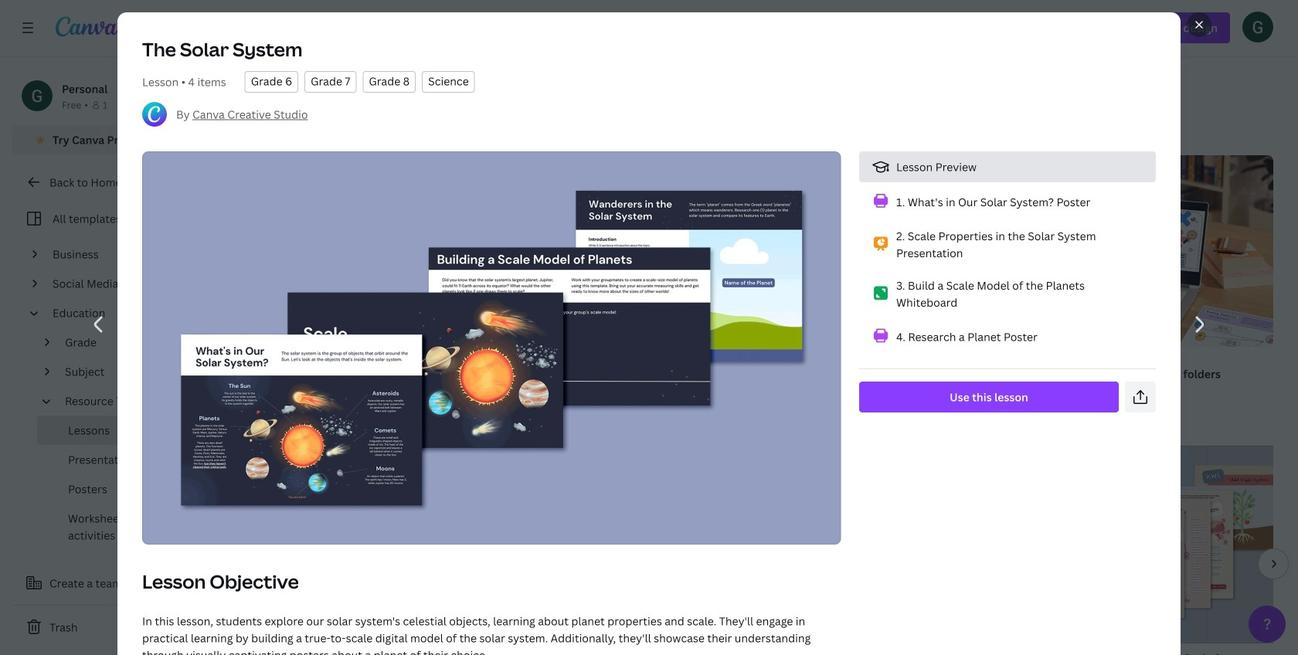 Task type: vqa. For each thing, say whether or not it's contained in the screenshot.
black and brown modern urban outfit recommendations youtube thumbnail group
no



Task type: describe. For each thing, give the bounding box(es) containing it.
life cycles image
[[213, 446, 477, 644]]



Task type: locate. For each thing, give the bounding box(es) containing it.
introduction to waves image
[[496, 446, 760, 644]]

the solar system image
[[778, 446, 1042, 644]]

plant and human body systems image
[[1061, 446, 1299, 644]]

top level navigation element
[[136, 12, 621, 43]]

list
[[860, 152, 1157, 353]]



